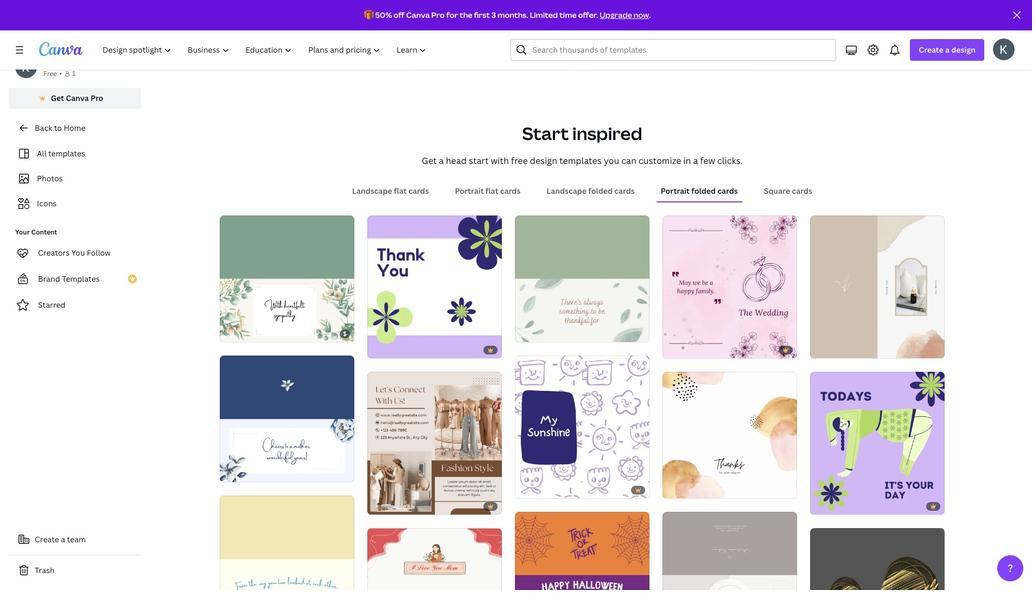 Task type: vqa. For each thing, say whether or not it's contained in the screenshot.
first "from" from the right
yes



Task type: describe. For each thing, give the bounding box(es) containing it.
1 of 2 for "black and pink script watercolor thank you folded note card" image
[[671, 485, 686, 494]]

trash link
[[9, 560, 141, 582]]

amethyst purple and pink modern feminine thank you for your business folded card image
[[663, 512, 798, 590]]

head
[[446, 155, 467, 167]]

start
[[522, 122, 569, 145]]

purple and orange illustration halloween dl folded card image
[[515, 512, 650, 590]]

free
[[43, 69, 57, 78]]

our thickest, most luxurious paper.
[[602, 29, 730, 40]]

create for create a team
[[35, 534, 59, 545]]

of for watercolor inspirational folded card image
[[527, 329, 533, 337]]

most
[[651, 29, 670, 40]]

240–300
[[424, 46, 457, 56]]

of for pink floral the wedding invitation dl folded card "image"
[[675, 345, 681, 353]]

choice.
[[534, 29, 560, 40]]

•
[[59, 69, 62, 78]]

back to home
[[35, 123, 86, 133]]

portrait flat cards
[[455, 186, 521, 196]]

top level navigation element
[[96, 39, 436, 61]]

of for brown and cream minimalist fashion style dl folded card image at the left bottom of page
[[380, 502, 386, 510]]

create a design
[[919, 45, 976, 55]]

limited
[[530, 10, 558, 20]]

to
[[54, 123, 62, 133]]

weight. for luxurious
[[654, 46, 681, 56]]

watercolor inspirational folded card image
[[515, 215, 650, 342]]

folded for portrait
[[692, 186, 716, 196]]

first
[[474, 10, 490, 20]]

team
[[67, 534, 86, 545]]

few
[[701, 155, 716, 167]]

3
[[492, 10, 496, 20]]

🎁 50% off canva pro for the first 3 months. limited time offer. upgrade now .
[[364, 10, 651, 20]]

2 for watercolor inspirational folded card image
[[535, 329, 538, 337]]

purple illustrated happy birthday folded card image
[[811, 372, 945, 515]]

your content
[[15, 228, 57, 237]]

1 of 2 for the purple illustrated happy birthday folded card image
[[818, 502, 834, 510]]

templates
[[62, 274, 100, 284]]

cards for landscape flat cards
[[409, 186, 429, 196]]

1 card(s) from $8.00
[[424, 13, 498, 23]]

creators you follow
[[38, 248, 111, 258]]

brand templates
[[38, 274, 100, 284]]

get canva pro
[[51, 93, 103, 103]]

pink floral the wedding invitation dl folded card image
[[663, 216, 798, 358]]

with
[[491, 155, 509, 167]]

you
[[604, 155, 620, 167]]

a
[[424, 29, 429, 40]]

300–350 gsm weight.
[[602, 46, 681, 56]]

gray black gold thank you dl folded card image
[[811, 528, 945, 590]]

free
[[511, 155, 528, 167]]

of for the right purple illustrated thank you folded card image
[[527, 485, 533, 494]]

a for team
[[61, 534, 65, 545]]

square cards button
[[760, 181, 817, 201]]

1 horizontal spatial templates
[[560, 155, 602, 167]]

start
[[469, 155, 489, 167]]

photos
[[37, 173, 63, 184]]

clicks.
[[718, 155, 743, 167]]

luxurious
[[671, 29, 705, 40]]

240–300 gsm weight.
[[424, 46, 502, 56]]

brown and cream minimalist fashion style dl folded card image
[[368, 372, 502, 515]]

square
[[764, 186, 791, 196]]

paper.
[[707, 29, 730, 40]]

icons link
[[15, 193, 135, 214]]

time
[[560, 10, 577, 20]]

all templates
[[37, 148, 85, 159]]

portrait folded cards
[[661, 186, 738, 196]]

0 vertical spatial canva
[[406, 10, 430, 20]]

gsm for 240–300
[[459, 46, 474, 56]]

1 of 2 for watercolor inspirational folded card image
[[523, 329, 538, 337]]

create for create a design
[[919, 45, 944, 55]]

brand templates link
[[9, 268, 141, 290]]

get canva pro button
[[9, 88, 141, 109]]

brand
[[38, 274, 60, 284]]

create a team
[[35, 534, 86, 545]]

inspired
[[573, 122, 643, 145]]

2 for "black and pink script watercolor thank you folded note card" image
[[683, 485, 686, 494]]

photos link
[[15, 168, 135, 189]]

pro inside "button"
[[91, 93, 103, 103]]

300–350
[[602, 46, 635, 56]]

all
[[37, 148, 46, 159]]

start inspired
[[522, 122, 643, 145]]

flat for portrait
[[486, 186, 499, 196]]

for
[[447, 10, 458, 20]]

canva inside get canva pro "button"
[[66, 93, 89, 103]]

2 for pink floral the wedding invitation dl folded card "image"
[[683, 345, 686, 353]]

1 horizontal spatial purple illustrated thank you folded card image
[[515, 356, 650, 499]]

creators you follow link
[[9, 242, 141, 264]]

portrait for portrait folded cards
[[661, 186, 690, 196]]

upgrade
[[600, 10, 632, 20]]

customize
[[639, 155, 682, 167]]

your
[[15, 228, 30, 237]]

trash
[[35, 565, 55, 576]]

create a design button
[[911, 39, 985, 61]]

0 horizontal spatial templates
[[48, 148, 85, 159]]

from for $8.00
[[457, 13, 475, 23]]

more
[[459, 29, 479, 40]]

our
[[602, 29, 616, 40]]

1 horizontal spatial pro
[[432, 10, 445, 20]]

landscape flat cards
[[352, 186, 429, 196]]

1 of 2 for brown and cream minimalist fashion style dl folded card image at the left bottom of page
[[375, 502, 391, 510]]

green and cream condolences folded card image
[[220, 215, 355, 342]]

.
[[649, 10, 651, 20]]

card(s) for thickest,
[[608, 13, 633, 23]]

2 for brown and cream minimalist fashion style dl folded card image at the left bottom of page
[[387, 502, 391, 510]]

portrait for portrait flat cards
[[455, 186, 484, 196]]

50%
[[375, 10, 392, 20]]



Task type: locate. For each thing, give the bounding box(es) containing it.
flat for landscape
[[394, 186, 407, 196]]

🎁
[[364, 10, 374, 20]]

1 horizontal spatial design
[[952, 45, 976, 55]]

get left head
[[422, 155, 437, 167]]

0 horizontal spatial from
[[457, 13, 475, 23]]

landscape inside button
[[547, 186, 587, 196]]

0 horizontal spatial create
[[35, 534, 59, 545]]

of for "black and pink script watercolor thank you folded note card" image
[[675, 485, 681, 494]]

1 horizontal spatial create
[[919, 45, 944, 55]]

of for blue anniversary folded card image
[[232, 469, 238, 477]]

pro up "back to home" link
[[91, 93, 103, 103]]

0 horizontal spatial card(s)
[[430, 13, 455, 23]]

0 horizontal spatial portrait
[[455, 186, 484, 196]]

2
[[240, 329, 243, 337], [535, 329, 538, 337], [387, 345, 391, 353], [683, 345, 686, 353], [240, 469, 243, 477], [535, 485, 538, 494], [683, 485, 686, 494], [387, 502, 391, 510], [830, 502, 834, 510]]

1 horizontal spatial canva
[[406, 10, 430, 20]]

portrait flat cards button
[[451, 181, 525, 201]]

1 horizontal spatial card(s)
[[608, 13, 633, 23]]

Search search field
[[533, 40, 830, 60]]

weight. for durable
[[476, 46, 502, 56]]

folded inside 'button'
[[692, 186, 716, 196]]

a for design
[[946, 45, 950, 55]]

2 gsm from the left
[[637, 46, 652, 56]]

1 horizontal spatial from
[[635, 13, 653, 23]]

1 vertical spatial design
[[530, 155, 558, 167]]

templates down start inspired on the top of the page
[[560, 155, 602, 167]]

1 from from the left
[[457, 13, 475, 23]]

weight. down 'our thickest, most luxurious paper.'
[[654, 46, 681, 56]]

0 horizontal spatial design
[[530, 155, 558, 167]]

2 for blue anniversary folded card image
[[240, 469, 243, 477]]

1 weight. from the left
[[476, 46, 502, 56]]

square cards
[[764, 186, 813, 196]]

portrait
[[455, 186, 484, 196], [661, 186, 690, 196]]

0 horizontal spatial pro
[[91, 93, 103, 103]]

create inside button
[[35, 534, 59, 545]]

red and gray minimalist mother's day dl folded card image
[[368, 528, 502, 590]]

create a team button
[[9, 529, 141, 551]]

0 horizontal spatial weight.
[[476, 46, 502, 56]]

2 for 'green and cream condolences folded card' image
[[240, 329, 243, 337]]

1 gsm from the left
[[459, 46, 474, 56]]

create inside dropdown button
[[919, 45, 944, 55]]

card(s) for thicker,
[[430, 13, 455, 23]]

5 cards from the left
[[792, 186, 813, 196]]

landscape folded cards
[[547, 186, 635, 196]]

1 folded from the left
[[589, 186, 613, 196]]

0 horizontal spatial canva
[[66, 93, 89, 103]]

get down •
[[51, 93, 64, 103]]

landscape flat cards button
[[348, 181, 434, 201]]

kendall parks image
[[994, 39, 1015, 60]]

in
[[684, 155, 691, 167]]

landscape
[[352, 186, 392, 196], [547, 186, 587, 196]]

portrait inside 'button'
[[661, 186, 690, 196]]

purple illustrated thank you folded card image
[[368, 216, 502, 358], [515, 356, 650, 499]]

card(s) up thicker,
[[430, 13, 455, 23]]

1
[[424, 13, 428, 23], [602, 13, 606, 23], [72, 69, 76, 78], [228, 329, 231, 337], [523, 329, 526, 337], [375, 345, 378, 353], [671, 345, 674, 353], [228, 469, 231, 477], [523, 485, 526, 494], [671, 485, 674, 494], [375, 502, 378, 510], [818, 502, 821, 510]]

2 flat from the left
[[486, 186, 499, 196]]

landscape inside button
[[352, 186, 392, 196]]

gsm down thickest,
[[637, 46, 652, 56]]

cards
[[409, 186, 429, 196], [500, 186, 521, 196], [615, 186, 635, 196], [718, 186, 738, 196], [792, 186, 813, 196]]

gsm down more
[[459, 46, 474, 56]]

templates right all
[[48, 148, 85, 159]]

portrait inside button
[[455, 186, 484, 196]]

upgrade now button
[[600, 10, 649, 20]]

get for get a head start with free design templates you can customize in a few clicks.
[[422, 155, 437, 167]]

from up thickest,
[[635, 13, 653, 23]]

1 portrait from the left
[[455, 186, 484, 196]]

thickest,
[[618, 29, 649, 40]]

1 of 2 for pink floral the wedding invitation dl folded card "image"
[[671, 345, 686, 353]]

2 cards from the left
[[500, 186, 521, 196]]

months.
[[498, 10, 529, 20]]

landscape for landscape flat cards
[[352, 186, 392, 196]]

from up more
[[457, 13, 475, 23]]

card(s)
[[430, 13, 455, 23], [608, 13, 633, 23]]

folded
[[589, 186, 613, 196], [692, 186, 716, 196]]

thicker,
[[431, 29, 458, 40]]

1 vertical spatial get
[[422, 155, 437, 167]]

1 horizontal spatial folded
[[692, 186, 716, 196]]

0 horizontal spatial folded
[[589, 186, 613, 196]]

you
[[72, 248, 85, 258]]

1 horizontal spatial landscape
[[547, 186, 587, 196]]

2 folded from the left
[[692, 186, 716, 196]]

offer.
[[578, 10, 599, 20]]

a thicker, more durable paper choice.
[[424, 29, 560, 40]]

0 vertical spatial design
[[952, 45, 976, 55]]

a for head
[[439, 155, 444, 167]]

of for 'green and cream condolences folded card' image
[[232, 329, 238, 337]]

a inside dropdown button
[[946, 45, 950, 55]]

None search field
[[511, 39, 837, 61]]

cards inside 'button'
[[792, 186, 813, 196]]

canva
[[406, 10, 430, 20], [66, 93, 89, 103]]

1 vertical spatial canva
[[66, 93, 89, 103]]

weight. down a thicker, more durable paper choice.
[[476, 46, 502, 56]]

2 landscape from the left
[[547, 186, 587, 196]]

cards for portrait folded cards
[[718, 186, 738, 196]]

creators
[[38, 248, 70, 258]]

$
[[343, 330, 347, 338]]

get inside "button"
[[51, 93, 64, 103]]

4 cards from the left
[[718, 186, 738, 196]]

0 vertical spatial create
[[919, 45, 944, 55]]

1 of 2 for 'green and cream condolences folded card' image
[[228, 329, 243, 337]]

design left the kendall parks icon at right top
[[952, 45, 976, 55]]

cream and blue floral engagement card image
[[220, 496, 355, 590]]

gsm for 300–350
[[637, 46, 652, 56]]

of for the purple illustrated happy birthday folded card image
[[823, 502, 829, 510]]

2 portrait from the left
[[661, 186, 690, 196]]

starred
[[38, 300, 65, 310]]

flat
[[394, 186, 407, 196], [486, 186, 499, 196]]

back
[[35, 123, 52, 133]]

folded down you
[[589, 186, 613, 196]]

flat inside landscape flat cards button
[[394, 186, 407, 196]]

2 for the purple illustrated happy birthday folded card image
[[830, 502, 834, 510]]

canva up home
[[66, 93, 89, 103]]

2 weight. from the left
[[654, 46, 681, 56]]

1 of 2 for blue anniversary folded card image
[[228, 469, 243, 477]]

starred link
[[9, 294, 141, 316]]

0 horizontal spatial landscape
[[352, 186, 392, 196]]

0 horizontal spatial get
[[51, 93, 64, 103]]

1 horizontal spatial get
[[422, 155, 437, 167]]

1 vertical spatial create
[[35, 534, 59, 545]]

content
[[31, 228, 57, 237]]

cards for landscape folded cards
[[615, 186, 635, 196]]

portrait down start
[[455, 186, 484, 196]]

design right free
[[530, 155, 558, 167]]

folded down few
[[692, 186, 716, 196]]

get for get canva pro
[[51, 93, 64, 103]]

landscape folded cards button
[[543, 181, 640, 201]]

landscape for landscape folded cards
[[547, 186, 587, 196]]

black and pink script watercolor thank you folded note card image
[[663, 372, 798, 499]]

cards for portrait flat cards
[[500, 186, 521, 196]]

1 horizontal spatial gsm
[[637, 46, 652, 56]]

from
[[457, 13, 475, 23], [635, 13, 653, 23]]

1 landscape from the left
[[352, 186, 392, 196]]

can
[[622, 155, 637, 167]]

folded for landscape
[[589, 186, 613, 196]]

follow
[[87, 248, 111, 258]]

the
[[460, 10, 473, 20]]

0 horizontal spatial gsm
[[459, 46, 474, 56]]

2 from from the left
[[635, 13, 653, 23]]

of for left purple illustrated thank you folded card image
[[380, 345, 386, 353]]

all templates link
[[15, 143, 135, 164]]

$8.00
[[476, 13, 498, 23]]

0 horizontal spatial purple illustrated thank you folded card image
[[368, 216, 502, 358]]

of
[[232, 329, 238, 337], [527, 329, 533, 337], [380, 345, 386, 353], [675, 345, 681, 353], [232, 469, 238, 477], [527, 485, 533, 494], [675, 485, 681, 494], [380, 502, 386, 510], [823, 502, 829, 510]]

1 of 2
[[228, 329, 243, 337], [523, 329, 538, 337], [375, 345, 391, 353], [671, 345, 686, 353], [228, 469, 243, 477], [523, 485, 538, 494], [671, 485, 686, 494], [375, 502, 391, 510], [818, 502, 834, 510]]

personal
[[43, 57, 76, 67]]

a inside button
[[61, 534, 65, 545]]

gsm
[[459, 46, 474, 56], [637, 46, 652, 56]]

2 card(s) from the left
[[608, 13, 633, 23]]

1 flat from the left
[[394, 186, 407, 196]]

cards inside 'button'
[[718, 186, 738, 196]]

1 of 2 link
[[220, 215, 355, 342], [515, 215, 650, 342], [368, 216, 502, 358], [663, 216, 798, 358], [220, 356, 355, 482], [515, 356, 650, 499], [663, 372, 798, 499], [368, 372, 502, 515], [811, 372, 945, 515]]

a
[[946, 45, 950, 55], [439, 155, 444, 167], [694, 155, 698, 167], [61, 534, 65, 545]]

portrait folded cards button
[[657, 181, 743, 201]]

blue anniversary folded card image
[[220, 356, 355, 482]]

off
[[394, 10, 405, 20]]

now
[[634, 10, 649, 20]]

free •
[[43, 69, 62, 78]]

create
[[919, 45, 944, 55], [35, 534, 59, 545]]

pink and brown modern feminine business general thanks portrait folded card image
[[811, 216, 945, 358]]

folded inside button
[[589, 186, 613, 196]]

durable
[[480, 29, 509, 40]]

0 vertical spatial pro
[[432, 10, 445, 20]]

from for $9.50
[[635, 13, 653, 23]]

1 horizontal spatial flat
[[486, 186, 499, 196]]

canva right off
[[406, 10, 430, 20]]

design inside dropdown button
[[952, 45, 976, 55]]

1 cards from the left
[[409, 186, 429, 196]]

get
[[51, 93, 64, 103], [422, 155, 437, 167]]

cards inside button
[[409, 186, 429, 196]]

1 card(s) from the left
[[430, 13, 455, 23]]

1 horizontal spatial weight.
[[654, 46, 681, 56]]

card(s) up our
[[608, 13, 633, 23]]

back to home link
[[9, 117, 141, 139]]

flat inside portrait flat cards button
[[486, 186, 499, 196]]

3 cards from the left
[[615, 186, 635, 196]]

0 vertical spatial get
[[51, 93, 64, 103]]

1 vertical spatial pro
[[91, 93, 103, 103]]

pro left for
[[432, 10, 445, 20]]

1 horizontal spatial portrait
[[661, 186, 690, 196]]

1 card(s) from $9.50
[[602, 13, 676, 23]]

home
[[64, 123, 86, 133]]

portrait down in
[[661, 186, 690, 196]]

get a head start with free design templates you can customize in a few clicks.
[[422, 155, 743, 167]]

icons
[[37, 198, 57, 208]]

0 horizontal spatial flat
[[394, 186, 407, 196]]

$9.50
[[655, 13, 676, 23]]



